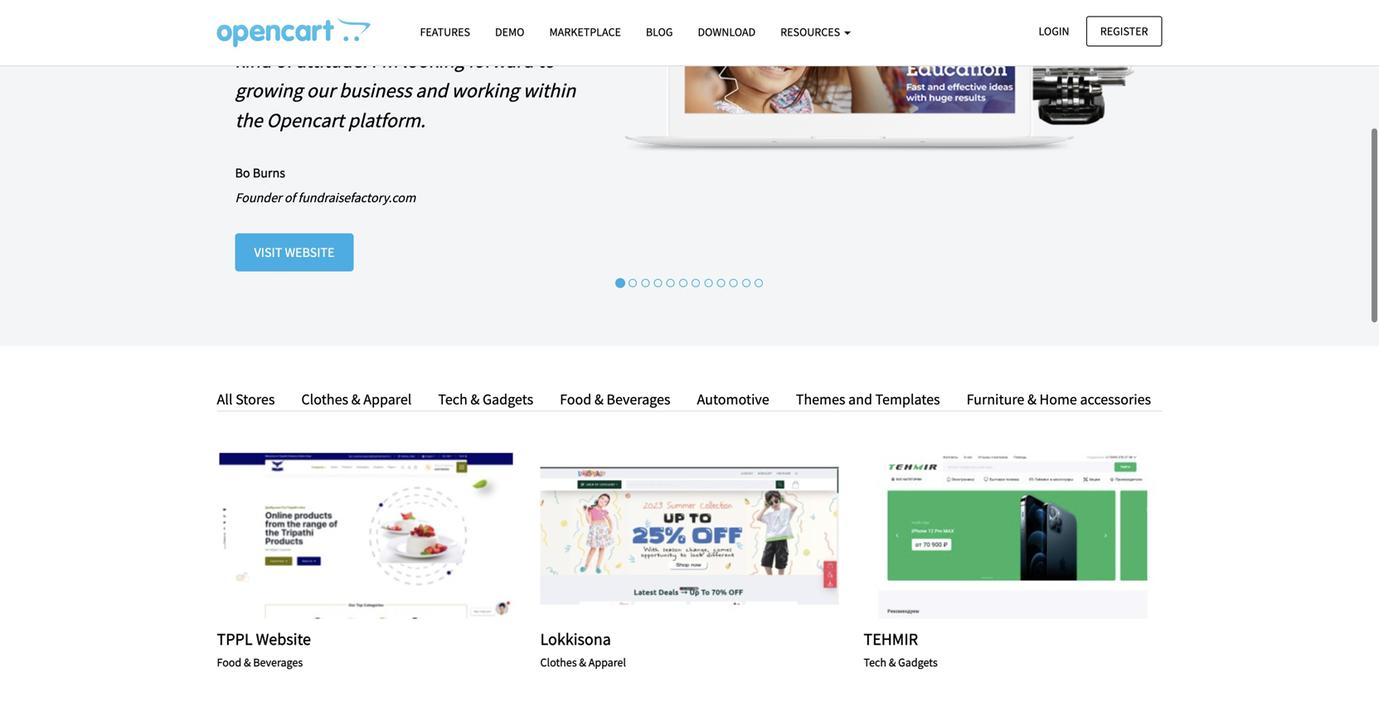 Task type: describe. For each thing, give the bounding box(es) containing it.
furniture & home accessories
[[967, 390, 1152, 409]]

view project link for tppl website
[[321, 527, 412, 546]]

features
[[420, 24, 470, 39]]

visit
[[254, 244, 282, 261]]

marketplace link
[[537, 17, 634, 47]]

all stores
[[217, 390, 275, 409]]

view project link for tehmir
[[968, 527, 1059, 546]]

themes and templates link
[[784, 388, 953, 412]]

templates
[[876, 390, 941, 409]]

burns
[[253, 165, 285, 181]]

bo burns
[[235, 165, 285, 181]]

stores
[[236, 390, 275, 409]]

opencart - showcase image
[[217, 17, 370, 47]]

view for tehmir
[[968, 529, 999, 544]]

website for visit
[[285, 244, 335, 261]]

features link
[[408, 17, 483, 47]]

& inside tehmir tech & gadgets
[[889, 655, 896, 670]]

clothes & apparel
[[302, 390, 412, 409]]

project for lokkisona
[[679, 529, 736, 544]]

beverages inside tppl website food & beverages
[[253, 655, 303, 670]]

resources link
[[768, 17, 864, 47]]

0 vertical spatial clothes
[[302, 390, 349, 409]]

lokkisona image
[[541, 453, 839, 619]]

accessories
[[1081, 390, 1152, 409]]

food & beverages link
[[548, 388, 683, 412]]

food inside tppl website food & beverages
[[217, 655, 242, 670]]

all
[[217, 390, 233, 409]]

marketplace
[[550, 24, 621, 39]]

automotive
[[697, 390, 770, 409]]

lokkisona clothes & apparel
[[541, 629, 626, 670]]

& inside lokkisona clothes & apparel
[[579, 655, 587, 670]]

clothes & apparel link
[[289, 388, 424, 412]]

lokkisona
[[541, 629, 611, 650]]

visit website link
[[235, 234, 354, 272]]

tehmir
[[864, 629, 918, 650]]

tech & gadgets
[[438, 390, 534, 409]]

tehmir image
[[864, 453, 1163, 619]]

furniture & home accessories link
[[955, 388, 1152, 412]]

tech & gadgets link
[[426, 388, 546, 412]]

themes and templates
[[796, 390, 941, 409]]

0 vertical spatial gadgets
[[483, 390, 534, 409]]

bo
[[235, 165, 250, 181]]

all stores link
[[217, 388, 287, 412]]

furniture
[[967, 390, 1025, 409]]

tppl website image
[[217, 453, 516, 619]]

download link
[[686, 17, 768, 47]]



Task type: vqa. For each thing, say whether or not it's contained in the screenshot.
bo
yes



Task type: locate. For each thing, give the bounding box(es) containing it.
0 vertical spatial website
[[285, 244, 335, 261]]

0 horizontal spatial clothes
[[302, 390, 349, 409]]

demo
[[495, 24, 525, 39]]

tppl
[[217, 629, 253, 650]]

1 project from the left
[[356, 529, 412, 544]]

apparel
[[364, 390, 412, 409], [589, 655, 626, 670]]

2 horizontal spatial project
[[1003, 529, 1059, 544]]

view project link
[[321, 527, 412, 546], [644, 527, 736, 546], [968, 527, 1059, 546]]

0 horizontal spatial view
[[321, 529, 352, 544]]

tech
[[438, 390, 468, 409], [864, 655, 887, 670]]

clothes down the lokkisona
[[541, 655, 577, 670]]

login link
[[1025, 16, 1084, 46]]

0 horizontal spatial beverages
[[253, 655, 303, 670]]

fundraisefactory.com
[[298, 190, 416, 206]]

1 horizontal spatial clothes
[[541, 655, 577, 670]]

and
[[849, 390, 873, 409]]

clothes right stores
[[302, 390, 349, 409]]

1 vertical spatial food
[[217, 655, 242, 670]]

founder
[[235, 190, 282, 206]]

website
[[285, 244, 335, 261], [256, 629, 311, 650]]

1 horizontal spatial project
[[679, 529, 736, 544]]

2 project from the left
[[679, 529, 736, 544]]

2 view project from the left
[[644, 529, 736, 544]]

0 vertical spatial beverages
[[607, 390, 671, 409]]

1 vertical spatial beverages
[[253, 655, 303, 670]]

website inside tppl website food & beverages
[[256, 629, 311, 650]]

of
[[284, 190, 296, 206]]

resources
[[781, 24, 843, 39]]

food
[[560, 390, 592, 409], [217, 655, 242, 670]]

&
[[352, 390, 361, 409], [471, 390, 480, 409], [595, 390, 604, 409], [1028, 390, 1037, 409], [244, 655, 251, 670], [579, 655, 587, 670], [889, 655, 896, 670]]

1 horizontal spatial tech
[[864, 655, 887, 670]]

project for tppl website
[[356, 529, 412, 544]]

view project for lokkisona
[[644, 529, 736, 544]]

2 view from the left
[[644, 529, 675, 544]]

1 vertical spatial tech
[[864, 655, 887, 670]]

2 horizontal spatial view project
[[968, 529, 1059, 544]]

register link
[[1087, 16, 1163, 46]]

download
[[698, 24, 756, 39]]

0 horizontal spatial apparel
[[364, 390, 412, 409]]

demo link
[[483, 17, 537, 47]]

tehmir tech & gadgets
[[864, 629, 938, 670]]

3 project from the left
[[1003, 529, 1059, 544]]

1 vertical spatial website
[[256, 629, 311, 650]]

gadgets inside tehmir tech & gadgets
[[899, 655, 938, 670]]

0 vertical spatial apparel
[[364, 390, 412, 409]]

automotive link
[[685, 388, 782, 412]]

login
[[1039, 24, 1070, 39]]

1 view project link from the left
[[321, 527, 412, 546]]

tppl website food & beverages
[[217, 629, 311, 670]]

view for tppl website
[[321, 529, 352, 544]]

themes
[[796, 390, 846, 409]]

1 horizontal spatial view
[[644, 529, 675, 544]]

& inside tppl website food & beverages
[[244, 655, 251, 670]]

2 horizontal spatial view
[[968, 529, 999, 544]]

beverages
[[607, 390, 671, 409], [253, 655, 303, 670]]

0 horizontal spatial view project link
[[321, 527, 412, 546]]

0 vertical spatial tech
[[438, 390, 468, 409]]

food & beverages
[[560, 390, 671, 409]]

0 horizontal spatial view project
[[321, 529, 412, 544]]

view project link for lokkisona
[[644, 527, 736, 546]]

0 horizontal spatial project
[[356, 529, 412, 544]]

gadgets
[[483, 390, 534, 409], [899, 655, 938, 670]]

project for tehmir
[[1003, 529, 1059, 544]]

1 horizontal spatial apparel
[[589, 655, 626, 670]]

0 horizontal spatial food
[[217, 655, 242, 670]]

0 horizontal spatial tech
[[438, 390, 468, 409]]

clothes inside lokkisona clothes & apparel
[[541, 655, 577, 670]]

tech inside tehmir tech & gadgets
[[864, 655, 887, 670]]

3 view from the left
[[968, 529, 999, 544]]

1 vertical spatial apparel
[[589, 655, 626, 670]]

1 vertical spatial clothes
[[541, 655, 577, 670]]

0 horizontal spatial gadgets
[[483, 390, 534, 409]]

0 vertical spatial food
[[560, 390, 592, 409]]

website right visit
[[285, 244, 335, 261]]

apparel inside lokkisona clothes & apparel
[[589, 655, 626, 670]]

website right the tppl
[[256, 629, 311, 650]]

1 horizontal spatial food
[[560, 390, 592, 409]]

3 view project link from the left
[[968, 527, 1059, 546]]

founder of fundraisefactory.com
[[235, 190, 416, 206]]

project
[[356, 529, 412, 544], [679, 529, 736, 544], [1003, 529, 1059, 544]]

3 view project from the left
[[968, 529, 1059, 544]]

visit website
[[254, 244, 335, 261]]

1 horizontal spatial view project link
[[644, 527, 736, 546]]

view project for tppl website
[[321, 529, 412, 544]]

view project
[[321, 529, 412, 544], [644, 529, 736, 544], [968, 529, 1059, 544]]

2 horizontal spatial view project link
[[968, 527, 1059, 546]]

1 horizontal spatial beverages
[[607, 390, 671, 409]]

blog link
[[634, 17, 686, 47]]

blog
[[646, 24, 673, 39]]

view
[[321, 529, 352, 544], [644, 529, 675, 544], [968, 529, 999, 544]]

1 view from the left
[[321, 529, 352, 544]]

1 horizontal spatial view project
[[644, 529, 736, 544]]

clothes
[[302, 390, 349, 409], [541, 655, 577, 670]]

website for tppl
[[256, 629, 311, 650]]

register
[[1101, 24, 1149, 39]]

2 view project link from the left
[[644, 527, 736, 546]]

1 view project from the left
[[321, 529, 412, 544]]

1 vertical spatial gadgets
[[899, 655, 938, 670]]

view for lokkisona
[[644, 529, 675, 544]]

1 horizontal spatial gadgets
[[899, 655, 938, 670]]

home
[[1040, 390, 1078, 409]]

view project for tehmir
[[968, 529, 1059, 544]]



